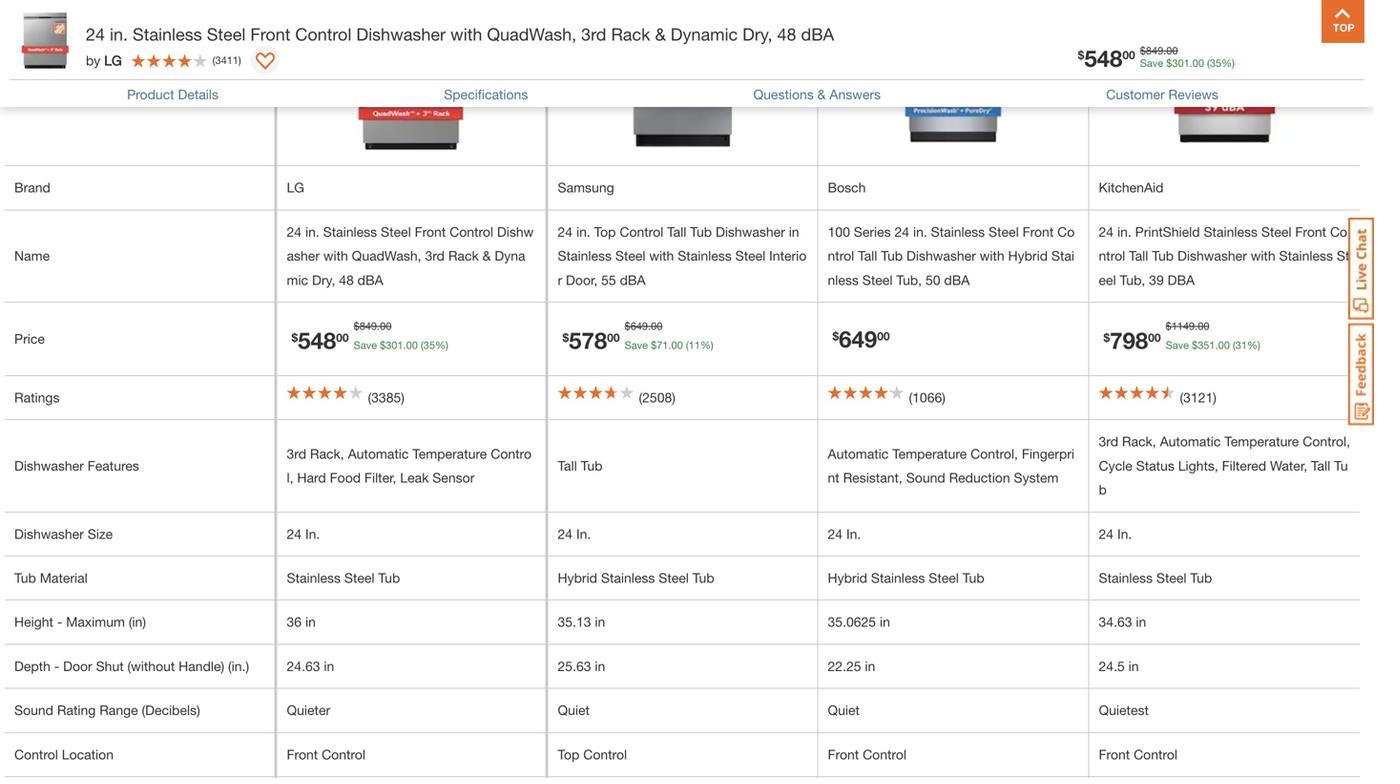 Task type: locate. For each thing, give the bounding box(es) containing it.
3rd inside 24 in. stainless steel front control dishw asher with quadwash, 3rd rack & dyna mic dry, 48 dba
[[425, 248, 445, 264]]

front control
[[287, 746, 366, 762], [828, 746, 907, 762], [1099, 746, 1178, 762]]

1 horizontal spatial temperature
[[893, 446, 967, 461]]

1 vertical spatial 849
[[360, 320, 377, 332]]

1 horizontal spatial $ 548 00 $ 849 . 00 save $ 301 . 00 ( 35 %)
[[1078, 44, 1235, 71]]

2 vertical spatial &
[[483, 248, 491, 264]]

display image
[[256, 53, 275, 72]]

ntrol up eel
[[1099, 248, 1126, 264]]

) left display icon
[[239, 54, 241, 66]]

temperature inside 3rd rack, automatic temperature control, cycle status lights, filtered water, tall tu b
[[1225, 434, 1300, 449]]

control location
[[14, 746, 114, 762]]

save up customer reviews
[[1141, 57, 1164, 69]]

stainless steel tub up 34.63 in
[[1099, 570, 1213, 586]]

sound right resistant,
[[907, 470, 946, 485]]

1 vertical spatial $ 548 00 $ 849 . 00 save $ 301 . 00 ( 35 %)
[[292, 320, 449, 354]]

1 vertical spatial sound
[[14, 702, 53, 718]]

nt
[[828, 470, 840, 485]]

stainless inside 24 in. stainless steel front control dishw asher with quadwash, 3rd rack & dyna mic dry, 48 dba
[[323, 224, 377, 240]]

automatic temperature control, fingerpri nt resistant, sound reduction system
[[828, 446, 1075, 485]]

temperature up reduction in the bottom of the page
[[893, 446, 967, 461]]

1 horizontal spatial rack,
[[1123, 434, 1157, 449]]

dba right 55
[[620, 272, 646, 288]]

1 horizontal spatial top
[[594, 224, 616, 240]]

1 horizontal spatial rack
[[611, 24, 651, 44]]

front inside 100 series 24 in. stainless steel front co ntrol tall tub dishwasher with hybrid stai nless steel tub, 50 dba
[[1023, 224, 1054, 240]]

in inside 24 in. top control tall tub dishwasher in stainless steel with stainless steel interio r door, 55 dba
[[789, 224, 800, 240]]

1 co from the left
[[1058, 224, 1075, 240]]

- right height
[[57, 614, 62, 630]]

3 front control from the left
[[1099, 746, 1178, 762]]

details
[[178, 87, 219, 102]]

in for 24.5 in
[[1129, 658, 1139, 674]]

with left stai
[[980, 248, 1005, 264]]

lg right by
[[104, 52, 122, 68]]

0 vertical spatial $ 548 00 $ 849 . 00 save $ 301 . 00 ( 35 %)
[[1078, 44, 1235, 71]]

automatic up resistant,
[[828, 446, 889, 461]]

24.5
[[1099, 658, 1125, 674]]

dba inside 24 in. stainless steel front control dishw asher with quadwash, 3rd rack & dyna mic dry, 48 dba
[[358, 272, 383, 288]]

with inside 100 series 24 in. stainless steel front co ntrol tall tub dishwasher with hybrid stai nless steel tub, 50 dba
[[980, 248, 1005, 264]]

-
[[57, 614, 62, 630], [54, 658, 59, 674]]

3 in. from the left
[[847, 526, 861, 542]]

quiet down the 22.25
[[828, 702, 860, 718]]

798
[[1110, 326, 1149, 354]]

save inside $ 798 00 $ 1149 . 00 save $ 351 . 00 ( 31 %)
[[1166, 339, 1190, 351]]

24 inside 24 in. printshield stainless steel front co ntrol tall tub dishwasher with stainless st eel tub, 39 dba
[[1099, 224, 1114, 240]]

save left 71
[[625, 339, 648, 351]]

$ 649 00
[[833, 325, 890, 352]]

automatic
[[1160, 434, 1221, 449], [348, 446, 409, 461], [828, 446, 889, 461]]

stainless
[[133, 24, 202, 44], [323, 224, 377, 240], [931, 224, 985, 240], [1204, 224, 1258, 240], [558, 248, 612, 264], [678, 248, 732, 264], [1280, 248, 1334, 264], [287, 570, 341, 586], [601, 570, 655, 586], [871, 570, 925, 586], [1099, 570, 1153, 586]]

dishwasher inside 24 in. top control tall tub dishwasher in stainless steel with stainless steel interio r door, 55 dba
[[716, 224, 786, 240]]

with right "asher"
[[324, 248, 348, 264]]

customer reviews button
[[1107, 87, 1219, 102], [1107, 87, 1219, 102]]

stainless inside 100 series 24 in. stainless steel front co ntrol tall tub dishwasher with hybrid stai nless steel tub, 50 dba
[[931, 224, 985, 240]]

questions & answers button
[[754, 87, 881, 102], [754, 87, 881, 102]]

stainless steel tub up 36 in
[[287, 570, 400, 586]]

2 ntrol from the left
[[1099, 248, 1126, 264]]

.
[[1164, 44, 1167, 57], [1190, 57, 1193, 69], [377, 320, 380, 332], [648, 320, 651, 332], [1195, 320, 1198, 332], [403, 339, 406, 351], [669, 339, 672, 351], [1216, 339, 1219, 351]]

front control down 'quietest'
[[1099, 746, 1178, 762]]

1 horizontal spatial control,
[[1303, 434, 1351, 449]]

0 horizontal spatial rack,
[[310, 446, 344, 461]]

product image image
[[14, 10, 76, 72]]

filter,
[[365, 470, 397, 485]]

$ 798 00 $ 1149 . 00 save $ 351 . 00 ( 31 %)
[[1104, 320, 1261, 354]]

in for 25.63 in
[[595, 658, 606, 674]]

tub, inside 24 in. printshield stainless steel front co ntrol tall tub dishwasher with stainless st eel tub, 39 dba
[[1120, 272, 1146, 288]]

0 horizontal spatial stainless steel tub
[[287, 570, 400, 586]]

in for 35.13 in
[[595, 614, 606, 630]]

dba right mic
[[358, 272, 383, 288]]

34.63 in
[[1099, 614, 1147, 630]]

) down $ 578 00 $ 649 . 00 save $ 71 . 00 ( 11 %)
[[672, 389, 676, 405]]

2 front control from the left
[[828, 746, 907, 762]]

sound rating range (decibels)
[[14, 702, 200, 718]]

in. inside 24 in. printshield stainless steel front co ntrol tall tub dishwasher with stainless st eel tub, 39 dba
[[1118, 224, 1132, 240]]

hybrid stainless steel tub
[[558, 570, 715, 586], [828, 570, 985, 586]]

) for ( 2508 )
[[672, 389, 676, 405]]

automatic for food
[[348, 446, 409, 461]]

front down 'quietest'
[[1099, 746, 1130, 762]]

649 down nless
[[839, 325, 878, 352]]

1 vertical spatial -
[[54, 658, 59, 674]]

in right 34.63
[[1136, 614, 1147, 630]]

rating
[[57, 702, 96, 718]]

0 horizontal spatial automatic
[[348, 446, 409, 461]]

with left st
[[1251, 248, 1276, 264]]

0 horizontal spatial control,
[[971, 446, 1019, 461]]

3rd rack, automatic temperature control, cycle status lights, filtered water, tall tu b
[[1099, 434, 1351, 497]]

front left dishw
[[415, 224, 446, 240]]

1 vertical spatial rack
[[449, 248, 479, 264]]

rack, inside 3rd rack, automatic temperature control, cycle status lights, filtered water, tall tu b
[[1123, 434, 1157, 449]]

24 right series
[[895, 224, 910, 240]]

automatic inside 3rd rack, automatic temperature control, cycle status lights, filtered water, tall tu b
[[1160, 434, 1221, 449]]

live chat image
[[1349, 218, 1375, 320]]

in for 24.63 in
[[324, 658, 334, 674]]

steel inside 24 in. printshield stainless steel front co ntrol tall tub dishwasher with stainless st eel tub, 39 dba
[[1262, 224, 1292, 240]]

35.0625
[[828, 614, 876, 630]]

in.
[[305, 526, 320, 542], [577, 526, 591, 542], [847, 526, 861, 542], [1118, 526, 1132, 542]]

0 horizontal spatial hybrid stainless steel tub
[[558, 570, 715, 586]]

series
[[854, 224, 891, 240]]

0 horizontal spatial 849
[[360, 320, 377, 332]]

kitchenaid
[[1099, 180, 1164, 195]]

2 in. from the left
[[577, 526, 591, 542]]

tu
[[1335, 458, 1349, 473]]

00
[[1167, 44, 1179, 57], [1123, 48, 1136, 61], [1193, 57, 1205, 69], [380, 320, 392, 332], [651, 320, 663, 332], [1198, 320, 1210, 332], [878, 329, 890, 343], [336, 331, 349, 344], [607, 331, 620, 344], [1149, 331, 1161, 344], [406, 339, 418, 351], [672, 339, 683, 351], [1219, 339, 1230, 351]]

tall inside 24 in. top control tall tub dishwasher in stainless steel with stainless steel interio r door, 55 dba
[[667, 224, 687, 240]]

in up interio
[[789, 224, 800, 240]]

(in.)
[[228, 658, 249, 674]]

top button
[[1322, 0, 1365, 43]]

1 horizontal spatial quadwash,
[[487, 24, 577, 44]]

front left live chat image
[[1296, 224, 1327, 240]]

1 horizontal spatial 48
[[778, 24, 797, 44]]

& left dynamic
[[655, 24, 666, 44]]

in. inside 24 in. top control tall tub dishwasher in stainless steel with stainless steel interio r door, 55 dba
[[577, 224, 591, 240]]

2 co from the left
[[1331, 224, 1348, 240]]

in for 22.25 in
[[865, 658, 876, 674]]

1 stainless steel tub from the left
[[287, 570, 400, 586]]

24 up eel
[[1099, 224, 1114, 240]]

dishwasher
[[356, 24, 446, 44], [716, 224, 786, 240], [907, 248, 976, 264], [1178, 248, 1248, 264], [14, 458, 84, 473], [14, 526, 84, 542]]

24 down b
[[1099, 526, 1114, 542]]

24 in. top control tall tub dishwasher in stainless steel with stainless steel interior door, 55 dba image
[[614, 11, 752, 149]]

0 horizontal spatial &
[[483, 248, 491, 264]]

in right 35.13
[[595, 614, 606, 630]]

1 horizontal spatial ntrol
[[1099, 248, 1126, 264]]

customer
[[1107, 87, 1165, 102]]

2 quiet from the left
[[828, 702, 860, 718]]

rack, for status
[[1123, 434, 1157, 449]]

in right 24.63
[[324, 658, 334, 674]]

0 horizontal spatial quiet
[[558, 702, 590, 718]]

in right "25.63"
[[595, 658, 606, 674]]

in.
[[110, 24, 128, 44], [305, 224, 320, 240], [577, 224, 591, 240], [914, 224, 928, 240], [1118, 224, 1132, 240]]

24 in. down tall tub
[[558, 526, 591, 542]]

- for depth
[[54, 658, 59, 674]]

0 horizontal spatial lg
[[104, 52, 122, 68]]

0 horizontal spatial rack
[[449, 248, 479, 264]]

548 up customer
[[1085, 44, 1123, 71]]

tub material
[[14, 570, 88, 586]]

lg
[[104, 52, 122, 68], [287, 180, 304, 195]]

tall inside 24 in. printshield stainless steel front co ntrol tall tub dishwasher with stainless st eel tub, 39 dba
[[1129, 248, 1149, 264]]

548
[[1085, 44, 1123, 71], [298, 326, 336, 354]]

in. for 24 in. stainless steel front control dishw asher with quadwash, 3rd rack & dyna mic dry, 48 dba
[[305, 224, 320, 240]]

39
[[1150, 272, 1164, 288]]

dynamic
[[671, 24, 738, 44]]

0 horizontal spatial dry,
[[312, 272, 335, 288]]

with inside 24 in. top control tall tub dishwasher in stainless steel with stainless steel interio r door, 55 dba
[[650, 248, 674, 264]]

1 tub, from the left
[[897, 272, 922, 288]]

dry, right dynamic
[[743, 24, 773, 44]]

1 horizontal spatial quiet
[[828, 702, 860, 718]]

sound left rating
[[14, 702, 53, 718]]

& inside 24 in. stainless steel front control dishw asher with quadwash, 3rd rack & dyna mic dry, 48 dba
[[483, 248, 491, 264]]

24 in. down b
[[1099, 526, 1132, 542]]

in for 34.63 in
[[1136, 614, 1147, 630]]

0 horizontal spatial 649
[[631, 320, 648, 332]]

55
[[602, 272, 616, 288]]

top down "25.63"
[[558, 746, 580, 762]]

dba right 50
[[945, 272, 970, 288]]

( right 351
[[1233, 339, 1236, 351]]

tub, left 50
[[897, 272, 922, 288]]

) up 3rd rack, automatic temperature contro l, hard food filter, leak sensor
[[401, 389, 405, 405]]

) up 'automatic temperature control, fingerpri nt resistant, sound reduction system'
[[943, 389, 946, 405]]

- for height
[[57, 614, 62, 630]]

brand
[[14, 180, 50, 195]]

dba inside 24 in. top control tall tub dishwasher in stainless steel with stainless steel interio r door, 55 dba
[[620, 272, 646, 288]]

co up st
[[1331, 224, 1348, 240]]

1 horizontal spatial tub,
[[1120, 272, 1146, 288]]

( inside $ 578 00 $ 649 . 00 save $ 71 . 00 ( 11 %)
[[686, 339, 689, 351]]

( down $ 798 00 $ 1149 . 00 save $ 351 . 00 ( 31 %)
[[1180, 389, 1184, 405]]

0 horizontal spatial front control
[[287, 746, 366, 762]]

1 horizontal spatial lg
[[287, 180, 304, 195]]

1 horizontal spatial dry,
[[743, 24, 773, 44]]

1 horizontal spatial automatic
[[828, 446, 889, 461]]

0 vertical spatial quadwash,
[[487, 24, 577, 44]]

%) inside $ 798 00 $ 1149 . 00 save $ 351 . 00 ( 31 %)
[[1248, 339, 1261, 351]]

) down 351
[[1214, 389, 1217, 405]]

2 horizontal spatial automatic
[[1160, 434, 1221, 449]]

1 horizontal spatial 301
[[1173, 57, 1190, 69]]

control, up tu
[[1303, 434, 1351, 449]]

48 up questions
[[778, 24, 797, 44]]

dba inside 100 series 24 in. stainless steel front co ntrol tall tub dishwasher with hybrid stai nless steel tub, 50 dba
[[945, 272, 970, 288]]

1 horizontal spatial 548
[[1085, 44, 1123, 71]]

24 inside 100 series 24 in. stainless steel front co ntrol tall tub dishwasher with hybrid stai nless steel tub, 50 dba
[[895, 224, 910, 240]]

0 horizontal spatial hybrid
[[558, 570, 598, 586]]

control, up reduction in the bottom of the page
[[971, 446, 1019, 461]]

automatic inside 3rd rack, automatic temperature contro l, hard food filter, leak sensor
[[348, 446, 409, 461]]

automatic up filter,
[[348, 446, 409, 461]]

ntrol inside 24 in. printshield stainless steel front co ntrol tall tub dishwasher with stainless st eel tub, 39 dba
[[1099, 248, 1126, 264]]

2 horizontal spatial temperature
[[1225, 434, 1300, 449]]

( 1066 )
[[909, 389, 946, 405]]

save down the 1149
[[1166, 339, 1190, 351]]

lg up "asher"
[[287, 180, 304, 195]]

hybrid up 35.13
[[558, 570, 598, 586]]

contro
[[491, 446, 532, 461]]

( up 'reviews'
[[1208, 57, 1210, 69]]

1 vertical spatial 35
[[424, 339, 435, 351]]

0 horizontal spatial co
[[1058, 224, 1075, 240]]

quadwash, right "asher"
[[352, 248, 422, 264]]

1 ntrol from the left
[[828, 248, 855, 264]]

0 horizontal spatial temperature
[[413, 446, 487, 461]]

35 up 'reviews'
[[1210, 57, 1222, 69]]

1 horizontal spatial stainless steel tub
[[1099, 570, 1213, 586]]

control, inside 3rd rack, automatic temperature control, cycle status lights, filtered water, tall tu b
[[1303, 434, 1351, 449]]

co
[[1058, 224, 1075, 240], [1331, 224, 1348, 240]]

0 vertical spatial lg
[[104, 52, 122, 68]]

22.25 in
[[828, 658, 876, 674]]

automatic for lights,
[[1160, 434, 1221, 449]]

1 hybrid stainless steel tub from the left
[[558, 570, 715, 586]]

quiet down "25.63"
[[558, 702, 590, 718]]

with up $ 578 00 $ 649 . 00 save $ 71 . 00 ( 11 %)
[[650, 248, 674, 264]]

front down quieter
[[287, 746, 318, 762]]

front control down quieter
[[287, 746, 366, 762]]

00 inside $ 649 00
[[878, 329, 890, 343]]

front control down 22.25 in
[[828, 746, 907, 762]]

in. down samsung
[[577, 224, 591, 240]]

food
[[330, 470, 361, 485]]

0 horizontal spatial 301
[[386, 339, 403, 351]]

0 horizontal spatial 48
[[339, 272, 354, 288]]

by lg
[[86, 52, 122, 68]]

top down samsung
[[594, 224, 616, 240]]

0 vertical spatial -
[[57, 614, 62, 630]]

temperature for water,
[[1225, 434, 1300, 449]]

( 3385 )
[[368, 389, 405, 405]]

in. down tall tub
[[577, 526, 591, 542]]

0 horizontal spatial 548
[[298, 326, 336, 354]]

in. inside 24 in. stainless steel front control dishw asher with quadwash, 3rd rack & dyna mic dry, 48 dba
[[305, 224, 320, 240]]

dba up questions & answers
[[801, 24, 835, 44]]

0 horizontal spatial tub,
[[897, 272, 922, 288]]

35 down 24 in. stainless steel front control dishw asher with quadwash, 3rd rack & dyna mic dry, 48 dba
[[424, 339, 435, 351]]

3 24 in. from the left
[[828, 526, 861, 542]]

in
[[789, 224, 800, 240], [305, 614, 316, 630], [595, 614, 606, 630], [880, 614, 891, 630], [1136, 614, 1147, 630], [324, 658, 334, 674], [595, 658, 606, 674], [865, 658, 876, 674], [1129, 658, 1139, 674]]

24 down l,
[[287, 526, 302, 542]]

0 vertical spatial rack
[[611, 24, 651, 44]]

(in)
[[129, 614, 146, 630]]

r
[[558, 272, 562, 288]]

36
[[287, 614, 302, 630]]

2 horizontal spatial hybrid
[[1009, 248, 1048, 264]]

specifications button
[[444, 87, 528, 102], [444, 87, 528, 102]]

2 24 in. from the left
[[558, 526, 591, 542]]

temperature for leak
[[413, 446, 487, 461]]

questions & answers
[[754, 87, 881, 102]]

1 vertical spatial 48
[[339, 272, 354, 288]]

in for 35.0625 in
[[880, 614, 891, 630]]

0 horizontal spatial $ 548 00 $ 849 . 00 save $ 301 . 00 ( 35 %)
[[292, 320, 449, 354]]

48
[[778, 24, 797, 44], [339, 272, 354, 288]]

control,
[[1303, 434, 1351, 449], [971, 446, 1019, 461]]

stai
[[1052, 248, 1075, 264]]

control inside 24 in. top control tall tub dishwasher in stainless steel with stainless steel interio r door, 55 dba
[[620, 224, 664, 240]]

0 vertical spatial 849
[[1146, 44, 1164, 57]]

temperature inside 3rd rack, automatic temperature contro l, hard food filter, leak sensor
[[413, 446, 487, 461]]

3rd
[[581, 24, 607, 44], [425, 248, 445, 264], [1099, 434, 1119, 449], [287, 446, 306, 461]]

co inside 24 in. printshield stainless steel front co ntrol tall tub dishwasher with stainless st eel tub, 39 dba
[[1331, 224, 1348, 240]]

1 horizontal spatial hybrid stainless steel tub
[[828, 570, 985, 586]]

dishwasher size
[[14, 526, 113, 542]]

in. down 'hard'
[[305, 526, 320, 542]]

2 horizontal spatial front control
[[1099, 746, 1178, 762]]

301 up 'reviews'
[[1173, 57, 1190, 69]]

100
[[828, 224, 850, 240]]

0 vertical spatial &
[[655, 24, 666, 44]]

steel
[[207, 24, 246, 44], [381, 224, 411, 240], [989, 224, 1019, 240], [1262, 224, 1292, 240], [616, 248, 646, 264], [736, 248, 766, 264], [863, 272, 893, 288], [345, 570, 375, 586], [659, 570, 689, 586], [929, 570, 959, 586], [1157, 570, 1187, 586]]

24 in.
[[287, 526, 320, 542], [558, 526, 591, 542], [828, 526, 861, 542], [1099, 526, 1132, 542]]

save up 3385
[[354, 339, 377, 351]]

ntrol down 100
[[828, 248, 855, 264]]

dry, inside 24 in. stainless steel front control dishw asher with quadwash, 3rd rack & dyna mic dry, 48 dba
[[312, 272, 335, 288]]

24 in. down nt
[[828, 526, 861, 542]]

1 horizontal spatial co
[[1331, 224, 1348, 240]]

0 horizontal spatial ntrol
[[828, 248, 855, 264]]

$ 548 00 $ 849 . 00 save $ 301 . 00 ( 35 %)
[[1078, 44, 1235, 71], [292, 320, 449, 354]]

1 front control from the left
[[287, 746, 366, 762]]

0 horizontal spatial quadwash,
[[352, 248, 422, 264]]

rack, inside 3rd rack, automatic temperature contro l, hard food filter, leak sensor
[[310, 446, 344, 461]]

$ inside $ 649 00
[[833, 329, 839, 343]]

0 horizontal spatial top
[[558, 746, 580, 762]]

%)
[[1222, 57, 1235, 69], [435, 339, 449, 351], [701, 339, 714, 351], [1248, 339, 1261, 351]]

2508
[[643, 389, 672, 405]]

25.63 in
[[558, 658, 606, 674]]

0 vertical spatial 48
[[778, 24, 797, 44]]

& left dyna
[[483, 248, 491, 264]]

printshield
[[1136, 224, 1201, 240]]

24 inside 24 in. stainless steel front control dishw asher with quadwash, 3rd rack & dyna mic dry, 48 dba
[[287, 224, 302, 240]]

resistant,
[[844, 470, 903, 485]]

1 horizontal spatial front control
[[828, 746, 907, 762]]

( right 71
[[686, 339, 689, 351]]

tub
[[690, 224, 712, 240], [881, 248, 903, 264], [1153, 248, 1174, 264], [581, 458, 603, 473], [14, 570, 36, 586], [378, 570, 400, 586], [693, 570, 715, 586], [963, 570, 985, 586], [1191, 570, 1213, 586]]

temperature up filtered
[[1225, 434, 1300, 449]]

co up stai
[[1058, 224, 1075, 240]]

rack, up status
[[1123, 434, 1157, 449]]

quadwash, up specifications
[[487, 24, 577, 44]]

0 vertical spatial 548
[[1085, 44, 1123, 71]]

1 horizontal spatial 35
[[1210, 57, 1222, 69]]

in for 36 in
[[305, 614, 316, 630]]

35.13
[[558, 614, 591, 630]]

tub, left 39
[[1120, 272, 1146, 288]]

24 in. printshield stainless steel front control tall tub dishwasher with stainless steel tub, 39 dba image
[[1156, 11, 1294, 149]]

bosch
[[828, 180, 866, 195]]

with inside 24 in. stainless steel front control dishw asher with quadwash, 3rd rack & dyna mic dry, 48 dba
[[324, 248, 348, 264]]

0 vertical spatial sound
[[907, 470, 946, 485]]

( 2508 )
[[639, 389, 676, 405]]

1 vertical spatial dry,
[[312, 272, 335, 288]]

1 horizontal spatial sound
[[907, 470, 946, 485]]

0 vertical spatial 35
[[1210, 57, 1222, 69]]

&
[[655, 24, 666, 44], [818, 87, 826, 102], [483, 248, 491, 264]]

top
[[594, 224, 616, 240], [558, 746, 580, 762]]

hybrid stainless steel tub up 35.0625 in
[[828, 570, 985, 586]]

in. left printshield
[[1118, 224, 1132, 240]]

rack left dyna
[[449, 248, 479, 264]]

front up stai
[[1023, 224, 1054, 240]]

2 horizontal spatial &
[[818, 87, 826, 102]]

649 right 578
[[631, 320, 648, 332]]

quietest
[[1099, 702, 1149, 718]]

0 horizontal spatial sound
[[14, 702, 53, 718]]

1 vertical spatial quadwash,
[[352, 248, 422, 264]]

351
[[1198, 339, 1216, 351]]

0 vertical spatial dry,
[[743, 24, 773, 44]]

$ 548 00 $ 849 . 00 save $ 301 . 00 ( 35 %) up customer reviews
[[1078, 44, 1235, 71]]

1 vertical spatial lg
[[287, 180, 304, 195]]

2 tub, from the left
[[1120, 272, 1146, 288]]

0 vertical spatial top
[[594, 224, 616, 240]]

24 up r
[[558, 224, 573, 240]]

quieter
[[287, 702, 330, 718]]

1 vertical spatial 548
[[298, 326, 336, 354]]

automatic up lights,
[[1160, 434, 1221, 449]]

1 vertical spatial 301
[[386, 339, 403, 351]]

in right the 36 on the bottom of page
[[305, 614, 316, 630]]

in. right series
[[914, 224, 928, 240]]

sound
[[907, 470, 946, 485], [14, 702, 53, 718]]

temperature up sensor
[[413, 446, 487, 461]]

ntrol
[[828, 248, 855, 264], [1099, 248, 1126, 264]]

& left answers
[[818, 87, 826, 102]]

in right the 22.25
[[865, 658, 876, 674]]

1 vertical spatial &
[[818, 87, 826, 102]]



Task type: describe. For each thing, give the bounding box(es) containing it.
sound inside 'automatic temperature control, fingerpri nt resistant, sound reduction system'
[[907, 470, 946, 485]]

questions
[[754, 87, 814, 102]]

) for ( 3385 )
[[401, 389, 405, 405]]

front down the 22.25
[[828, 746, 859, 762]]

1 horizontal spatial 649
[[839, 325, 878, 352]]

ntrol inside 100 series 24 in. stainless steel front co ntrol tall tub dishwasher with hybrid stai nless steel tub, 50 dba
[[828, 248, 855, 264]]

24 in. stainless steel front control dishw asher with quadwash, 3rd rack & dyna mic dry, 48 dba
[[287, 224, 534, 288]]

price
[[14, 331, 45, 346]]

3121
[[1184, 389, 1214, 405]]

tub, inside 100 series 24 in. stainless steel front co ntrol tall tub dishwasher with hybrid stai nless steel tub, 50 dba
[[897, 272, 922, 288]]

25.63
[[558, 658, 591, 674]]

product
[[127, 87, 174, 102]]

name
[[14, 248, 50, 264]]

in. for 24 in. stainless steel front control dishwasher with quadwash, 3rd rack & dynamic dry, 48 dba
[[110, 24, 128, 44]]

range
[[99, 702, 138, 718]]

) for ( 3121 )
[[1214, 389, 1217, 405]]

1 horizontal spatial &
[[655, 24, 666, 44]]

in. for 24 in. printshield stainless steel front co ntrol tall tub dishwasher with stainless st eel tub, 39 dba
[[1118, 224, 1132, 240]]

nless
[[828, 272, 859, 288]]

( 3411 )
[[213, 54, 241, 66]]

height
[[14, 614, 53, 630]]

feedback link image
[[1349, 323, 1375, 426]]

) for ( 1066 )
[[943, 389, 946, 405]]

3rd inside 3rd rack, automatic temperature control, cycle status lights, filtered water, tall tu b
[[1099, 434, 1119, 449]]

dishw
[[497, 224, 534, 240]]

b
[[1099, 482, 1107, 497]]

0 horizontal spatial 35
[[424, 339, 435, 351]]

top control
[[558, 746, 627, 762]]

35.0625 in
[[828, 614, 891, 630]]

interio
[[770, 248, 807, 264]]

1 24 in. from the left
[[287, 526, 320, 542]]

height - maximum (in)
[[14, 614, 146, 630]]

48 inside 24 in. stainless steel front control dishw asher with quadwash, 3rd rack & dyna mic dry, 48 dba
[[339, 272, 354, 288]]

control inside 24 in. stainless steel front control dishw asher with quadwash, 3rd rack & dyna mic dry, 48 dba
[[450, 224, 494, 240]]

cycle
[[1099, 458, 1133, 473]]

control, inside 'automatic temperature control, fingerpri nt resistant, sound reduction system'
[[971, 446, 1019, 461]]

%) inside $ 578 00 $ 649 . 00 save $ 71 . 00 ( 11 %)
[[701, 339, 714, 351]]

31
[[1236, 339, 1248, 351]]

3rd rack, automatic temperature contro l, hard food filter, leak sensor
[[287, 446, 532, 485]]

( up 'automatic temperature control, fingerpri nt resistant, sound reduction system'
[[909, 389, 913, 405]]

samsung
[[558, 180, 614, 195]]

1 quiet from the left
[[558, 702, 590, 718]]

4 in. from the left
[[1118, 526, 1132, 542]]

dba
[[1168, 272, 1195, 288]]

1 vertical spatial top
[[558, 746, 580, 762]]

tall inside 3rd rack, automatic temperature control, cycle status lights, filtered water, tall tu b
[[1312, 458, 1331, 473]]

tub inside 100 series 24 in. stainless steel front co ntrol tall tub dishwasher with hybrid stai nless steel tub, 50 dba
[[881, 248, 903, 264]]

with up specifications
[[451, 24, 482, 44]]

2 hybrid stainless steel tub from the left
[[828, 570, 985, 586]]

product details
[[127, 87, 219, 102]]

50
[[926, 272, 941, 288]]

front inside 24 in. printshield stainless steel front co ntrol tall tub dishwasher with stainless st eel tub, 39 dba
[[1296, 224, 1327, 240]]

rack inside 24 in. stainless steel front control dishw asher with quadwash, 3rd rack & dyna mic dry, 48 dba
[[449, 248, 479, 264]]

1149
[[1172, 320, 1195, 332]]

3385
[[371, 389, 401, 405]]

door
[[63, 658, 92, 674]]

save inside $ 578 00 $ 649 . 00 save $ 71 . 00 ( 11 %)
[[625, 339, 648, 351]]

automatic inside 'automatic temperature control, fingerpri nt resistant, sound reduction system'
[[828, 446, 889, 461]]

0 vertical spatial 301
[[1173, 57, 1190, 69]]

co inside 100 series 24 in. stainless steel front co ntrol tall tub dishwasher with hybrid stai nless steel tub, 50 dba
[[1058, 224, 1075, 240]]

depth
[[14, 658, 50, 674]]

24.5 in
[[1099, 658, 1139, 674]]

depth - door shut (without handle) (in.)
[[14, 658, 249, 674]]

with inside 24 in. printshield stainless steel front co ntrol tall tub dishwasher with stainless st eel tub, 39 dba
[[1251, 248, 1276, 264]]

(decibels)
[[142, 702, 200, 718]]

dishwasher inside 24 in. printshield stainless steel front co ntrol tall tub dishwasher with stainless st eel tub, 39 dba
[[1178, 248, 1248, 264]]

( down 24 in. stainless steel front control dishw asher with quadwash, 3rd rack & dyna mic dry, 48 dba
[[421, 339, 424, 351]]

in. inside 100 series 24 in. stainless steel front co ntrol tall tub dishwasher with hybrid stai nless steel tub, 50 dba
[[914, 224, 928, 240]]

1 horizontal spatial 849
[[1146, 44, 1164, 57]]

24 up by
[[86, 24, 105, 44]]

shut
[[96, 658, 124, 674]]

24 in. stainless steel front control dishwasher with quadwash, 3rd rack & dynamic dry, 48 dba
[[86, 24, 835, 44]]

asher
[[287, 248, 320, 264]]

in. for 24 in. top control tall tub dishwasher in stainless steel with stainless steel interio r door, 55 dba
[[577, 224, 591, 240]]

filtered
[[1223, 458, 1267, 473]]

22.25
[[828, 658, 862, 674]]

customer reviews
[[1107, 87, 1219, 102]]

rack, for hard
[[310, 446, 344, 461]]

ratings
[[14, 389, 60, 405]]

36 in
[[287, 614, 316, 630]]

24 down nt
[[828, 526, 843, 542]]

front up display icon
[[250, 24, 291, 44]]

( 3121 )
[[1180, 389, 1217, 405]]

24 in. stainless steel front control dishwasher with quadwash, 3rd rack & dynamic dry, 48 dba image
[[342, 27, 481, 165]]

24 down tall tub
[[558, 526, 573, 542]]

l,
[[287, 470, 294, 485]]

door,
[[566, 272, 598, 288]]

top inside 24 in. top control tall tub dishwasher in stainless steel with stainless steel interio r door, 55 dba
[[594, 224, 616, 240]]

by
[[86, 52, 101, 68]]

34.63
[[1099, 614, 1133, 630]]

24.63 in
[[287, 658, 334, 674]]

steel inside 24 in. stainless steel front control dishw asher with quadwash, 3rd rack & dyna mic dry, 48 dba
[[381, 224, 411, 240]]

dishwasher features
[[14, 458, 139, 473]]

( up 3rd rack, automatic temperature contro l, hard food filter, leak sensor
[[368, 389, 371, 405]]

fingerpri
[[1022, 446, 1075, 461]]

tub inside 24 in. top control tall tub dishwasher in stainless steel with stainless steel interio r door, 55 dba
[[690, 224, 712, 240]]

35.13 in
[[558, 614, 606, 630]]

1 in. from the left
[[305, 526, 320, 542]]

tall tub
[[558, 458, 603, 473]]

size
[[88, 526, 113, 542]]

649 inside $ 578 00 $ 649 . 00 save $ 71 . 00 ( 11 %)
[[631, 320, 648, 332]]

sensor
[[433, 470, 475, 485]]

( inside $ 798 00 $ 1149 . 00 save $ 351 . 00 ( 31 %)
[[1233, 339, 1236, 351]]

location
[[62, 746, 114, 762]]

$ 578 00 $ 649 . 00 save $ 71 . 00 ( 11 %)
[[563, 320, 714, 354]]

3rd inside 3rd rack, automatic temperature contro l, hard food filter, leak sensor
[[287, 446, 306, 461]]

2 stainless steel tub from the left
[[1099, 570, 1213, 586]]

tall inside 100 series 24 in. stainless steel front co ntrol tall tub dishwasher with hybrid stai nless steel tub, 50 dba
[[858, 248, 878, 264]]

water,
[[1271, 458, 1308, 473]]

24.63
[[287, 658, 320, 674]]

leak
[[400, 470, 429, 485]]

1 horizontal spatial hybrid
[[828, 570, 868, 586]]

( up details
[[213, 54, 215, 66]]

front inside 24 in. stainless steel front control dishw asher with quadwash, 3rd rack & dyna mic dry, 48 dba
[[415, 224, 446, 240]]

( down $ 578 00 $ 649 . 00 save $ 71 . 00 ( 11 %)
[[639, 389, 643, 405]]

11
[[689, 339, 701, 351]]

lights,
[[1179, 458, 1219, 473]]

dishwasher inside 100 series 24 in. stainless steel front co ntrol tall tub dishwasher with hybrid stai nless steel tub, 50 dba
[[907, 248, 976, 264]]

temperature inside 'automatic temperature control, fingerpri nt resistant, sound reduction system'
[[893, 446, 967, 461]]

features
[[88, 458, 139, 473]]

hybrid inside 100 series 24 in. stainless steel front co ntrol tall tub dishwasher with hybrid stai nless steel tub, 50 dba
[[1009, 248, 1048, 264]]

quadwash, inside 24 in. stainless steel front control dishw asher with quadwash, 3rd rack & dyna mic dry, 48 dba
[[352, 248, 422, 264]]

st
[[1337, 248, 1350, 264]]

3411
[[215, 54, 239, 66]]

578
[[569, 326, 607, 354]]

dyna
[[495, 248, 526, 264]]

71
[[657, 339, 669, 351]]

maximum
[[66, 614, 125, 630]]

system
[[1014, 470, 1059, 485]]

100 series 24 in. stainless steel front control tall tub dishwasher with hybrid stainless steel tub, 50 dba image
[[884, 11, 1023, 149]]

4 24 in. from the left
[[1099, 526, 1132, 542]]

tub inside 24 in. printshield stainless steel front co ntrol tall tub dishwasher with stainless st eel tub, 39 dba
[[1153, 248, 1174, 264]]

24 inside 24 in. top control tall tub dishwasher in stainless steel with stainless steel interio r door, 55 dba
[[558, 224, 573, 240]]

) for ( 3411 )
[[239, 54, 241, 66]]

specifications
[[444, 87, 528, 102]]



Task type: vqa. For each thing, say whether or not it's contained in the screenshot.
the M12 FUEL 12-Volt Lithium-Ion Brushless Cordless Hammer Drill and Impact Driver Combo Kit w/2 Batteries and Bag (2-Tool) link
no



